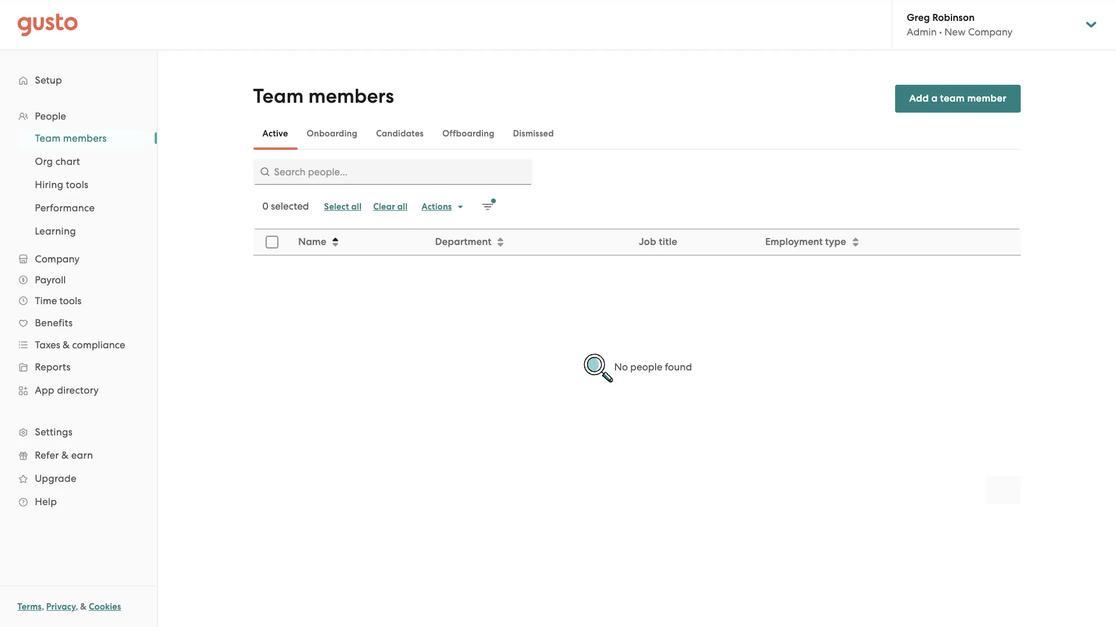 Task type: describe. For each thing, give the bounding box(es) containing it.
payroll
[[35, 274, 66, 286]]

settings
[[35, 427, 73, 438]]

learning
[[35, 226, 76, 237]]

new
[[945, 26, 966, 38]]

dismissed button
[[504, 120, 563, 148]]

org chart link
[[21, 151, 145, 172]]

time tools button
[[12, 291, 145, 312]]

team
[[940, 92, 965, 105]]

setup link
[[12, 70, 145, 91]]

learning link
[[21, 221, 145, 242]]

refer & earn
[[35, 450, 93, 462]]

directory
[[57, 385, 99, 397]]

hiring tools
[[35, 179, 89, 191]]

compliance
[[72, 340, 125, 351]]

taxes & compliance
[[35, 340, 125, 351]]

setup
[[35, 74, 62, 86]]

onboarding button
[[297, 120, 367, 148]]

members inside gusto navigation element
[[63, 133, 107, 144]]

benefits link
[[12, 313, 145, 334]]

Select all rows on this page checkbox
[[259, 230, 285, 255]]

team members inside gusto navigation element
[[35, 133, 107, 144]]

upgrade
[[35, 473, 76, 485]]

help
[[35, 497, 57, 508]]

robinson
[[933, 12, 975, 24]]

greg robinson admin • new company
[[907, 12, 1013, 38]]

new notifications image
[[482, 199, 496, 213]]

0 selected
[[263, 201, 309, 212]]

earn
[[71, 450, 93, 462]]

add a team member
[[910, 92, 1007, 105]]

people
[[631, 362, 663, 373]]

a
[[932, 92, 938, 105]]

gusto navigation element
[[0, 50, 157, 533]]

reports
[[35, 362, 71, 373]]

people button
[[12, 106, 145, 127]]

department
[[435, 236, 491, 248]]

onboarding
[[307, 129, 358, 139]]

company button
[[12, 249, 145, 270]]

refer & earn link
[[12, 445, 145, 466]]

dismissed
[[513, 129, 554, 139]]

Search people... field
[[253, 159, 532, 185]]

chart
[[55, 156, 80, 167]]

hiring tools link
[[21, 174, 145, 195]]

select all button
[[318, 198, 367, 216]]

0
[[263, 201, 269, 212]]

clear all button
[[367, 198, 414, 216]]

member
[[968, 92, 1007, 105]]

tools for time tools
[[59, 295, 82, 307]]

actions button
[[416, 198, 471, 216]]

job
[[639, 236, 656, 248]]

title
[[659, 236, 677, 248]]

2 , from the left
[[76, 602, 78, 613]]

org chart
[[35, 156, 80, 167]]

found
[[665, 362, 692, 373]]

offboarding
[[442, 129, 495, 139]]

company inside dropdown button
[[35, 254, 79, 265]]

0 vertical spatial team members
[[253, 84, 394, 108]]



Task type: locate. For each thing, give the bounding box(es) containing it.
all right clear
[[397, 202, 408, 212]]

team down people
[[35, 133, 61, 144]]

terms , privacy , & cookies
[[17, 602, 121, 613]]

people
[[35, 110, 66, 122]]

admin
[[907, 26, 937, 38]]

benefits
[[35, 317, 73, 329]]

company
[[968, 26, 1013, 38], [35, 254, 79, 265]]

settings link
[[12, 422, 145, 443]]

performance link
[[21, 198, 145, 219]]

team inside gusto navigation element
[[35, 133, 61, 144]]

1 horizontal spatial all
[[397, 202, 408, 212]]

, left cookies button
[[76, 602, 78, 613]]

tools inside 'dropdown button'
[[59, 295, 82, 307]]

0 horizontal spatial team
[[35, 133, 61, 144]]

1 vertical spatial company
[[35, 254, 79, 265]]

,
[[42, 602, 44, 613], [76, 602, 78, 613]]

cookies button
[[89, 601, 121, 615]]

clear
[[373, 202, 395, 212]]

&
[[63, 340, 70, 351], [61, 450, 69, 462], [80, 602, 87, 613]]

& right taxes
[[63, 340, 70, 351]]

team members down people dropdown button
[[35, 133, 107, 144]]

employment type button
[[758, 230, 1020, 255]]

active
[[263, 129, 288, 139]]

0 vertical spatial team
[[253, 84, 304, 108]]

app
[[35, 385, 54, 397]]

tools up the performance link
[[66, 179, 89, 191]]

1 horizontal spatial ,
[[76, 602, 78, 613]]

1 vertical spatial team members
[[35, 133, 107, 144]]

team members tab list
[[253, 117, 1021, 150]]

refer
[[35, 450, 59, 462]]

taxes & compliance button
[[12, 335, 145, 356]]

home image
[[17, 13, 78, 36]]

name button
[[291, 230, 427, 255]]

2 all from the left
[[397, 202, 408, 212]]

org
[[35, 156, 53, 167]]

company right new
[[968, 26, 1013, 38]]

all
[[351, 202, 362, 212], [397, 202, 408, 212]]

app directory
[[35, 385, 99, 397]]

active button
[[253, 120, 297, 148]]

0 horizontal spatial company
[[35, 254, 79, 265]]

0 vertical spatial members
[[308, 84, 394, 108]]

candidates button
[[367, 120, 433, 148]]

1 vertical spatial tools
[[59, 295, 82, 307]]

selected
[[271, 201, 309, 212]]

hiring
[[35, 179, 63, 191]]

tools for hiring tools
[[66, 179, 89, 191]]

1 horizontal spatial team
[[253, 84, 304, 108]]

candidates
[[376, 129, 424, 139]]

0 vertical spatial &
[[63, 340, 70, 351]]

tools down payroll dropdown button
[[59, 295, 82, 307]]

terms
[[17, 602, 42, 613]]

help link
[[12, 492, 145, 513]]

terms link
[[17, 602, 42, 613]]

members up onboarding
[[308, 84, 394, 108]]

no
[[614, 362, 628, 373]]

employment
[[765, 236, 823, 248]]

2 vertical spatial &
[[80, 602, 87, 613]]

team
[[253, 84, 304, 108], [35, 133, 61, 144]]

•
[[940, 26, 942, 38]]

actions
[[422, 202, 452, 212]]

1 , from the left
[[42, 602, 44, 613]]

1 horizontal spatial company
[[968, 26, 1013, 38]]

team members
[[253, 84, 394, 108], [35, 133, 107, 144]]

list containing people
[[0, 106, 157, 514]]

& inside dropdown button
[[63, 340, 70, 351]]

department button
[[428, 230, 631, 255]]

job title
[[639, 236, 677, 248]]

select all
[[324, 202, 362, 212]]

privacy link
[[46, 602, 76, 613]]

& for earn
[[61, 450, 69, 462]]

clear all
[[373, 202, 408, 212]]

greg
[[907, 12, 930, 24]]

team up active
[[253, 84, 304, 108]]

1 vertical spatial team
[[35, 133, 61, 144]]

time tools
[[35, 295, 82, 307]]

1 horizontal spatial members
[[308, 84, 394, 108]]

list containing team members
[[0, 127, 157, 243]]

0 selected status
[[263, 201, 309, 212]]

1 all from the left
[[351, 202, 362, 212]]

all right select
[[351, 202, 362, 212]]

& left cookies button
[[80, 602, 87, 613]]

reports link
[[12, 357, 145, 378]]

employment type
[[765, 236, 846, 248]]

payroll button
[[12, 270, 145, 291]]

all for clear all
[[397, 202, 408, 212]]

offboarding button
[[433, 120, 504, 148]]

0 horizontal spatial team members
[[35, 133, 107, 144]]

0 vertical spatial tools
[[66, 179, 89, 191]]

cookies
[[89, 602, 121, 613]]

list
[[0, 106, 157, 514], [0, 127, 157, 243]]

no people found
[[614, 362, 692, 373]]

1 vertical spatial members
[[63, 133, 107, 144]]

0 horizontal spatial all
[[351, 202, 362, 212]]

time
[[35, 295, 57, 307]]

all for select all
[[351, 202, 362, 212]]

performance
[[35, 202, 95, 214]]

team members link
[[21, 128, 145, 149]]

1 list from the top
[[0, 106, 157, 514]]

2 list from the top
[[0, 127, 157, 243]]

add
[[910, 92, 929, 105]]

0 horizontal spatial ,
[[42, 602, 44, 613]]

app directory link
[[12, 380, 145, 401]]

0 horizontal spatial members
[[63, 133, 107, 144]]

members down people dropdown button
[[63, 133, 107, 144]]

team members up onboarding
[[253, 84, 394, 108]]

type
[[825, 236, 846, 248]]

members
[[308, 84, 394, 108], [63, 133, 107, 144]]

& left earn
[[61, 450, 69, 462]]

taxes
[[35, 340, 60, 351]]

privacy
[[46, 602, 76, 613]]

add a team member button
[[896, 85, 1021, 113]]

1 horizontal spatial team members
[[253, 84, 394, 108]]

1 vertical spatial &
[[61, 450, 69, 462]]

& for compliance
[[63, 340, 70, 351]]

company inside greg robinson admin • new company
[[968, 26, 1013, 38]]

upgrade link
[[12, 469, 145, 490]]

, left privacy link
[[42, 602, 44, 613]]

name
[[298, 236, 326, 248]]

company up payroll
[[35, 254, 79, 265]]

select
[[324, 202, 349, 212]]

0 vertical spatial company
[[968, 26, 1013, 38]]



Task type: vqa. For each thing, say whether or not it's contained in the screenshot.
rightmost Federal and state compliance alerts
no



